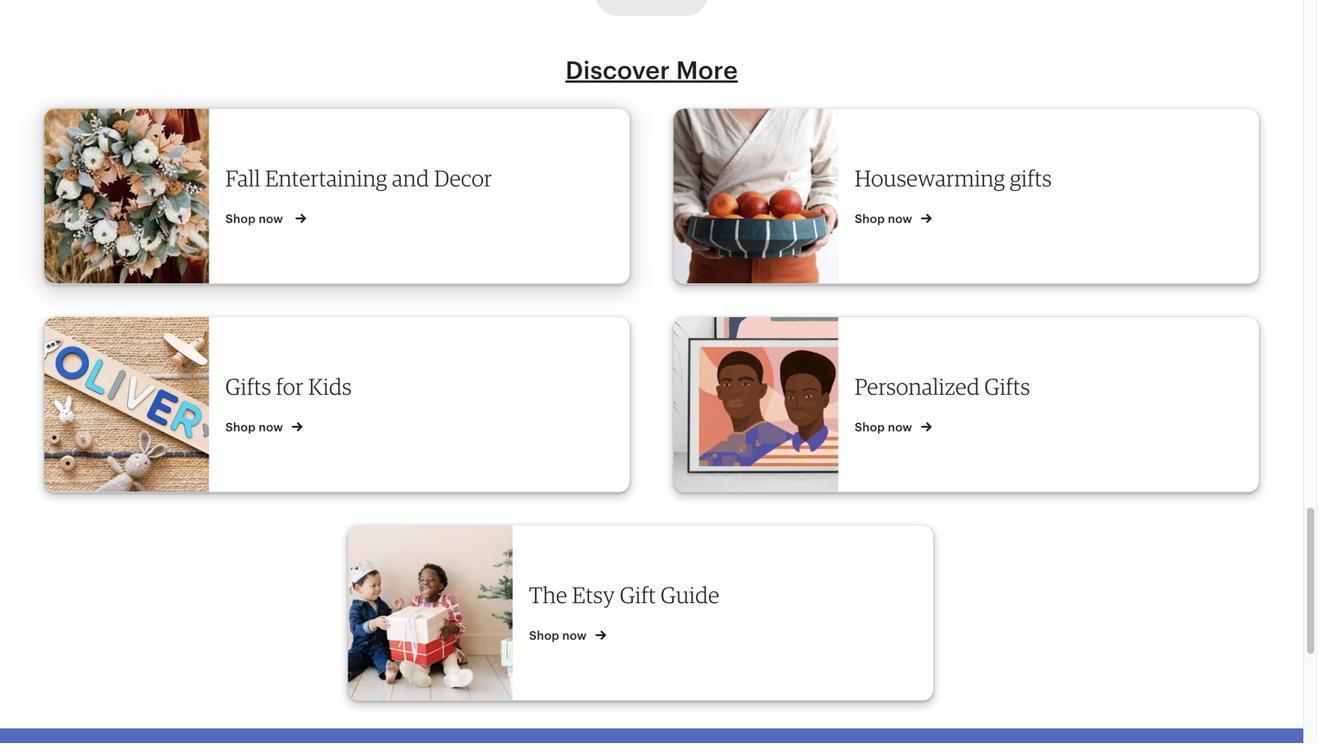 Task type: describe. For each thing, give the bounding box(es) containing it.
gift
[[620, 582, 656, 609]]

fall
[[225, 165, 260, 192]]

shop down personalized
[[855, 421, 885, 434]]

housewarming
[[855, 165, 1005, 192]]

guide
[[661, 582, 720, 609]]

personalized
[[855, 373, 980, 400]]

discover more
[[565, 56, 738, 85]]

entertaining
[[265, 165, 387, 192]]

1 gifts from the left
[[225, 373, 271, 400]]

more
[[676, 56, 738, 85]]

the
[[529, 582, 567, 609]]

etsy
[[572, 582, 615, 609]]

discover more main content
[[0, 0, 1303, 734]]

2 gifts from the left
[[985, 373, 1030, 400]]

kids
[[308, 373, 352, 400]]

shop now for housewarming
[[855, 212, 915, 226]]

now for the
[[562, 629, 587, 643]]

for
[[276, 373, 304, 400]]

and
[[392, 165, 429, 192]]

discover more link
[[565, 56, 738, 85]]



Task type: locate. For each thing, give the bounding box(es) containing it.
discover
[[565, 56, 670, 85]]

personalized gifts
[[855, 373, 1030, 400]]

the etsy gift guide
[[529, 582, 720, 609]]

1 horizontal spatial gifts
[[985, 373, 1030, 400]]

now down housewarming
[[888, 212, 912, 226]]

now down personalized
[[888, 421, 912, 434]]

gifts
[[1010, 165, 1052, 192]]

shop now down the
[[529, 629, 590, 643]]

gifts for kids
[[225, 373, 352, 400]]

shop now for the
[[529, 629, 590, 643]]

0 horizontal spatial gifts
[[225, 373, 271, 400]]

now down fall
[[259, 212, 283, 226]]

shop
[[225, 212, 256, 226], [855, 212, 885, 226], [225, 421, 256, 434], [855, 421, 885, 434], [529, 629, 559, 643]]

now for fall
[[259, 212, 283, 226]]

gifts
[[225, 373, 271, 400], [985, 373, 1030, 400]]

housewarming gifts
[[855, 165, 1052, 192]]

now for housewarming
[[888, 212, 912, 226]]

shop now for fall
[[225, 212, 286, 226]]

shop down fall
[[225, 212, 256, 226]]

decor
[[434, 165, 492, 192]]

shop now down personalized
[[855, 421, 915, 434]]

shop now down fall
[[225, 212, 286, 226]]

now
[[259, 212, 283, 226], [888, 212, 912, 226], [259, 421, 283, 434], [888, 421, 912, 434], [562, 629, 587, 643]]

gifts right personalized
[[985, 373, 1030, 400]]

fall entertaining and decor
[[225, 165, 492, 192]]

now down etsy at the left of the page
[[562, 629, 587, 643]]

shop for the etsy gift guide
[[529, 629, 559, 643]]

shop now down gifts for kids
[[225, 421, 286, 434]]

shop down the
[[529, 629, 559, 643]]

shop now down housewarming
[[855, 212, 915, 226]]

shop now
[[225, 212, 286, 226], [855, 212, 915, 226], [225, 421, 286, 434], [855, 421, 915, 434], [529, 629, 590, 643]]

shop down gifts for kids
[[225, 421, 256, 434]]

shop for fall entertaining and decor
[[225, 212, 256, 226]]

gifts left for
[[225, 373, 271, 400]]

now down gifts for kids
[[259, 421, 283, 434]]

shop for housewarming gifts
[[855, 212, 885, 226]]

shop down housewarming
[[855, 212, 885, 226]]



Task type: vqa. For each thing, say whether or not it's contained in the screenshot.
fourth cart from left
no



